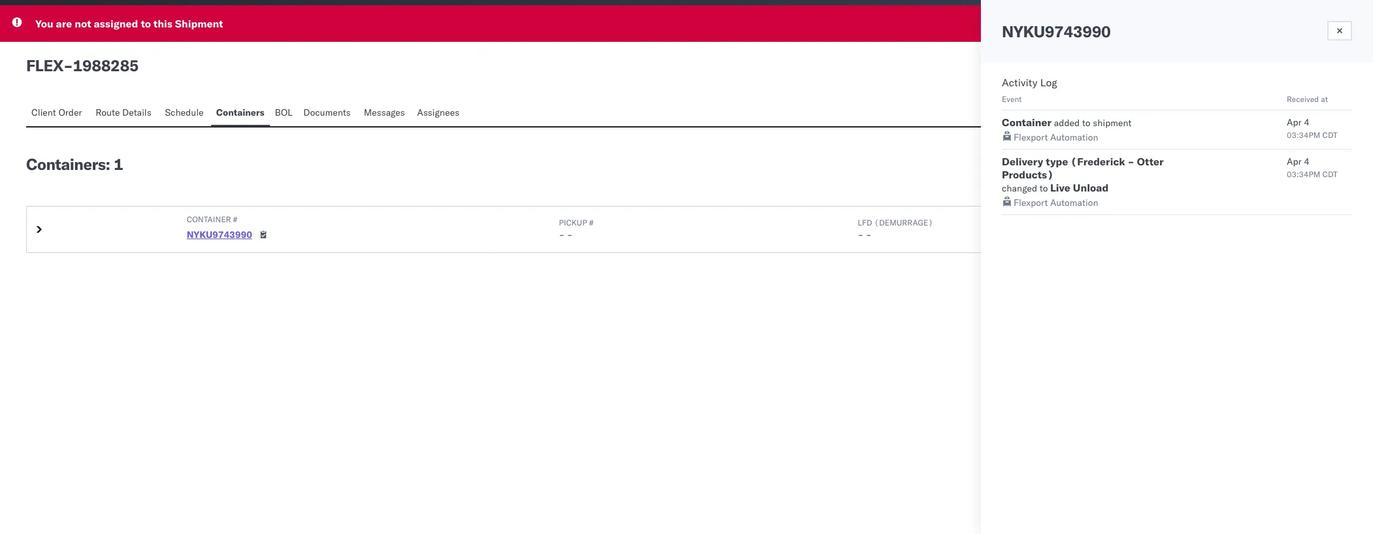 Task type: locate. For each thing, give the bounding box(es) containing it.
order
[[58, 107, 82, 118]]

03:34pm for delivery type
[[1287, 169, 1321, 179]]

1 automation from the top
[[1051, 131, 1099, 143]]

file
[[1276, 59, 1292, 71]]

(demurrage)
[[875, 218, 933, 228]]

container down event
[[1002, 116, 1052, 129]]

2 flexport automation from the top
[[1014, 197, 1099, 209]]

2 automation from the top
[[1051, 197, 1099, 209]]

4
[[1304, 116, 1310, 128], [1304, 156, 1310, 167]]

containers:
[[26, 154, 110, 174]]

route details button
[[90, 101, 160, 126]]

1 4 from the top
[[1304, 116, 1310, 128]]

container right add
[[1294, 161, 1338, 173]]

# up nyku9743990 button
[[233, 214, 238, 224]]

0 vertical spatial apr
[[1287, 116, 1302, 128]]

add
[[1274, 161, 1292, 173]]

1 vertical spatial cdt
[[1323, 169, 1338, 179]]

containers button
[[211, 101, 270, 126]]

1 cdt from the top
[[1323, 130, 1338, 140]]

0 vertical spatial apr 4 03:34pm cdt
[[1287, 116, 1338, 140]]

to left this
[[141, 17, 151, 30]]

assigned
[[94, 17, 138, 30]]

apr
[[1287, 116, 1302, 128], [1287, 156, 1302, 167]]

client
[[31, 107, 56, 118]]

apr right +
[[1287, 156, 1302, 167]]

flexport up delivery type
[[1014, 131, 1048, 143]]

apr down received
[[1287, 116, 1302, 128]]

flexport automation down changed to live unload
[[1014, 197, 1099, 209]]

4 down received at
[[1304, 116, 1310, 128]]

changed
[[1002, 182, 1038, 194]]

delivery
[[1002, 155, 1044, 168]]

2 vertical spatial to
[[1040, 182, 1048, 194]]

container
[[1002, 116, 1052, 129], [1294, 161, 1338, 173], [187, 214, 231, 224]]

# inside pickup # - -
[[589, 218, 594, 228]]

nyku9743990 up the log
[[1002, 22, 1111, 41]]

file exception button
[[1256, 55, 1345, 75], [1256, 55, 1345, 75]]

documents
[[304, 107, 351, 118]]

log
[[1041, 76, 1058, 89]]

cdt
[[1323, 130, 1338, 140], [1323, 169, 1338, 179]]

1 vertical spatial nyku9743990
[[187, 229, 252, 241]]

flexport
[[1014, 131, 1048, 143], [1014, 197, 1048, 209]]

4 for delivery type
[[1304, 156, 1310, 167]]

1 vertical spatial 4
[[1304, 156, 1310, 167]]

2 flexport from the top
[[1014, 197, 1048, 209]]

0 vertical spatial to
[[141, 17, 151, 30]]

1 03:34pm from the top
[[1287, 130, 1321, 140]]

0 vertical spatial flexport automation
[[1014, 131, 1099, 143]]

2 03:34pm from the top
[[1287, 169, 1321, 179]]

upload
[[1099, 59, 1130, 70]]

2 cdt from the top
[[1323, 169, 1338, 179]]

1 vertical spatial apr 4 03:34pm cdt
[[1287, 156, 1338, 179]]

nyku9743990
[[1002, 22, 1111, 41], [187, 229, 252, 241]]

2 horizontal spatial to
[[1083, 117, 1091, 129]]

cdt for delivery type
[[1323, 169, 1338, 179]]

to right 'added'
[[1083, 117, 1091, 129]]

to
[[141, 17, 151, 30], [1083, 117, 1091, 129], [1040, 182, 1048, 194]]

received
[[1287, 94, 1319, 104]]

flexport automation for container
[[1014, 131, 1099, 143]]

1 vertical spatial container
[[1294, 161, 1338, 173]]

flex - 1988285
[[26, 56, 139, 75]]

flexport down changed
[[1014, 197, 1048, 209]]

2 4 from the top
[[1304, 156, 1310, 167]]

+ add container button
[[1259, 157, 1345, 177]]

2 apr from the top
[[1287, 156, 1302, 167]]

apr for delivery type
[[1287, 156, 1302, 167]]

container up nyku9743990 button
[[187, 214, 231, 224]]

0 vertical spatial 4
[[1304, 116, 1310, 128]]

2 horizontal spatial container
[[1294, 161, 1338, 173]]

apr 4 03:34pm cdt down received at
[[1287, 116, 1338, 140]]

0 horizontal spatial container
[[187, 214, 231, 224]]

1 apr from the top
[[1287, 116, 1302, 128]]

flex
[[26, 56, 63, 75]]

1 vertical spatial flexport automation
[[1014, 197, 1099, 209]]

automation
[[1051, 131, 1099, 143], [1051, 197, 1099, 209]]

automation down 'added'
[[1051, 131, 1099, 143]]

pickup # - -
[[559, 218, 594, 241]]

1 vertical spatial apr
[[1287, 156, 1302, 167]]

at
[[1321, 94, 1328, 104]]

flexport automation for delivery type
[[1014, 197, 1099, 209]]

1 flexport from the top
[[1014, 131, 1048, 143]]

0 vertical spatial flexport
[[1014, 131, 1048, 143]]

1 horizontal spatial to
[[1040, 182, 1048, 194]]

# right pickup
[[589, 218, 594, 228]]

1 vertical spatial to
[[1083, 117, 1091, 129]]

#
[[233, 214, 238, 224], [589, 218, 594, 228]]

flexport automation
[[1014, 131, 1099, 143], [1014, 197, 1099, 209]]

automation down live
[[1051, 197, 1099, 209]]

1 vertical spatial flexport
[[1014, 197, 1048, 209]]

1 horizontal spatial #
[[589, 218, 594, 228]]

nyku9743990 down the container #
[[187, 229, 252, 241]]

1 apr 4 03:34pm cdt from the top
[[1287, 116, 1338, 140]]

4 right add
[[1304, 156, 1310, 167]]

0 horizontal spatial to
[[141, 17, 151, 30]]

you are not assigned to this shipment
[[35, 17, 223, 30]]

apr 4 03:34pm cdt right +
[[1287, 156, 1338, 179]]

containers: 1
[[26, 154, 123, 174]]

(frederick - otter products)
[[1002, 155, 1164, 181]]

-
[[63, 56, 73, 75], [1128, 155, 1135, 168], [559, 229, 565, 241], [567, 229, 573, 241], [858, 229, 864, 241], [866, 229, 872, 241]]

0 vertical spatial 03:34pm
[[1287, 130, 1321, 140]]

03:34pm right +
[[1287, 169, 1321, 179]]

1 vertical spatial automation
[[1051, 197, 1099, 209]]

are
[[56, 17, 72, 30]]

0 vertical spatial container
[[1002, 116, 1052, 129]]

1
[[114, 154, 123, 174]]

assignees button
[[412, 101, 467, 126]]

2 vertical spatial container
[[187, 214, 231, 224]]

client order button
[[26, 101, 90, 126]]

1 vertical spatial 03:34pm
[[1287, 169, 1321, 179]]

0 vertical spatial nyku9743990
[[1002, 22, 1111, 41]]

container for container added to shipment
[[1002, 116, 1052, 129]]

0 vertical spatial automation
[[1051, 131, 1099, 143]]

1 horizontal spatial container
[[1002, 116, 1052, 129]]

type
[[1046, 155, 1069, 168]]

cdt right add
[[1323, 169, 1338, 179]]

upload document
[[1099, 59, 1177, 70]]

apr 4 03:34pm cdt
[[1287, 116, 1338, 140], [1287, 156, 1338, 179]]

bol
[[275, 107, 293, 118]]

03:34pm up + add container on the right of page
[[1287, 130, 1321, 140]]

flexport automation down 'added'
[[1014, 131, 1099, 143]]

1988285
[[73, 56, 139, 75]]

delivery type
[[1002, 155, 1069, 168]]

2 apr 4 03:34pm cdt from the top
[[1287, 156, 1338, 179]]

0 vertical spatial cdt
[[1323, 130, 1338, 140]]

(frederick
[[1071, 155, 1126, 168]]

1 flexport automation from the top
[[1014, 131, 1099, 143]]

0 horizontal spatial #
[[233, 214, 238, 224]]

03:34pm
[[1287, 130, 1321, 140], [1287, 169, 1321, 179]]

cdt down at
[[1323, 130, 1338, 140]]

to left live
[[1040, 182, 1048, 194]]



Task type: describe. For each thing, give the bounding box(es) containing it.
automation for container
[[1051, 131, 1099, 143]]

4 for container
[[1304, 116, 1310, 128]]

you
[[35, 17, 53, 30]]

messages button
[[359, 101, 412, 126]]

products)
[[1002, 168, 1054, 181]]

03:34pm for container
[[1287, 130, 1321, 140]]

container #
[[187, 214, 238, 224]]

apr 4 03:34pm cdt for container
[[1287, 116, 1338, 140]]

flexport for delivery type
[[1014, 197, 1048, 209]]

# for pickup # - -
[[589, 218, 594, 228]]

exception
[[1294, 59, 1337, 71]]

containers
[[216, 107, 264, 118]]

bol button
[[270, 101, 298, 126]]

nyku9743990 button
[[187, 229, 252, 241]]

flexport for container
[[1014, 131, 1048, 143]]

route
[[96, 107, 120, 118]]

lfd (demurrage) - -
[[858, 218, 933, 241]]

to inside changed to live unload
[[1040, 182, 1048, 194]]

changed to live unload
[[1002, 181, 1109, 194]]

unload
[[1073, 181, 1109, 194]]

file exception
[[1276, 59, 1337, 71]]

live
[[1051, 181, 1071, 194]]

shipment
[[1093, 117, 1132, 129]]

container for container #
[[187, 214, 231, 224]]

container inside + add container button
[[1294, 161, 1338, 173]]

added
[[1054, 117, 1080, 129]]

otter
[[1137, 155, 1164, 168]]

activity log
[[1002, 76, 1058, 89]]

1 horizontal spatial nyku9743990
[[1002, 22, 1111, 41]]

pickup
[[559, 218, 587, 228]]

assignees
[[417, 107, 460, 118]]

details
[[122, 107, 152, 118]]

+
[[1267, 161, 1272, 173]]

apr 4 03:34pm cdt for delivery type
[[1287, 156, 1338, 179]]

schedule button
[[160, 101, 211, 126]]

this
[[154, 17, 173, 30]]

automation for delivery type
[[1051, 197, 1099, 209]]

client order
[[31, 107, 82, 118]]

messages
[[364, 107, 405, 118]]

upload document button
[[1089, 55, 1250, 75]]

received at
[[1287, 94, 1328, 104]]

to inside container added to shipment
[[1083, 117, 1091, 129]]

not
[[75, 17, 91, 30]]

document
[[1132, 59, 1177, 70]]

apr for container
[[1287, 116, 1302, 128]]

event
[[1002, 94, 1022, 104]]

+ add container
[[1267, 161, 1338, 173]]

schedule
[[165, 107, 204, 118]]

container added to shipment
[[1002, 116, 1132, 129]]

documents button
[[298, 101, 359, 126]]

activity
[[1002, 76, 1038, 89]]

shipment
[[175, 17, 223, 30]]

lfd
[[858, 218, 873, 228]]

route details
[[96, 107, 152, 118]]

0 horizontal spatial nyku9743990
[[187, 229, 252, 241]]

# for container #
[[233, 214, 238, 224]]

cdt for container
[[1323, 130, 1338, 140]]

- inside (frederick - otter products)
[[1128, 155, 1135, 168]]



Task type: vqa. For each thing, say whether or not it's contained in the screenshot.
Shipment
yes



